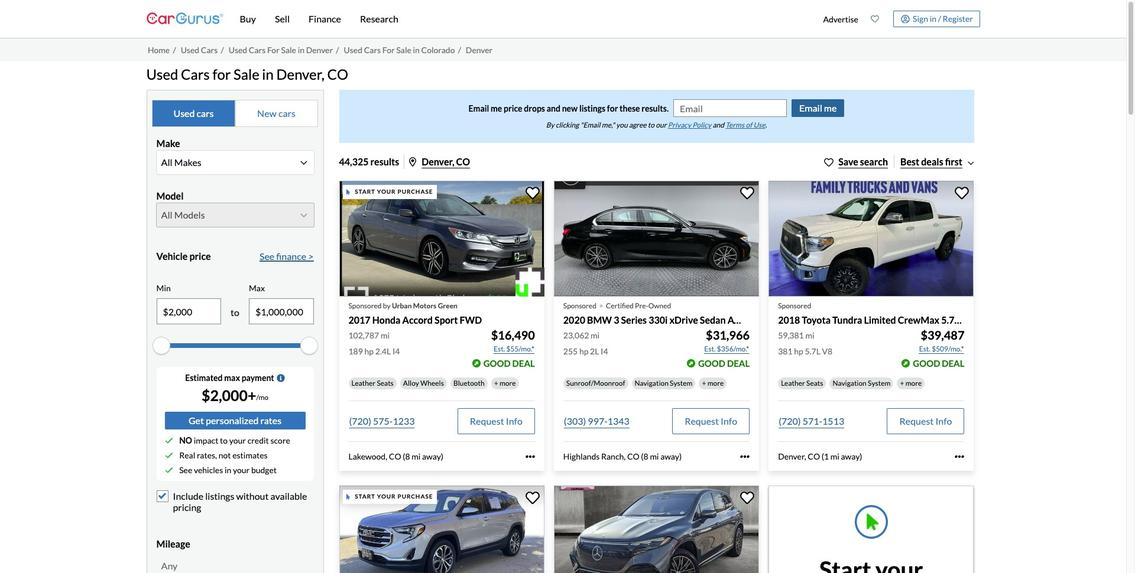 Task type: describe. For each thing, give the bounding box(es) containing it.
sunroof/moonroof
[[566, 379, 625, 388]]

min
[[156, 283, 171, 294]]

/ inside 'menu item'
[[938, 13, 941, 24]]

sponsored by urban motors green 2017 honda accord sport fwd
[[349, 301, 482, 326]]

1 vertical spatial and
[[713, 121, 724, 130]]

$16,490 est. $55/mo.*
[[491, 328, 535, 354]]

green
[[438, 301, 458, 310]]

vehicle
[[156, 251, 188, 262]]

i4 for ·
[[601, 346, 608, 357]]

+ for ·
[[702, 379, 706, 388]]

good for ·
[[698, 358, 726, 369]]

start for mouse pointer image
[[355, 188, 375, 195]]

max
[[249, 283, 265, 294]]

0 vertical spatial and
[[547, 103, 561, 113]]

2 check image from the top
[[165, 467, 173, 475]]

certified
[[606, 301, 634, 310]]

saved cars image
[[871, 15, 879, 23]]

23,062 mi 255 hp 2l i4
[[564, 331, 608, 357]]

model
[[156, 191, 184, 202]]

urban motors green image
[[516, 268, 545, 297]]

see for see vehicles in your budget
[[179, 465, 192, 476]]

3 good from the left
[[913, 358, 941, 369]]

system for 2018
[[868, 379, 891, 388]]

privacy
[[668, 121, 691, 130]]

(720) 571-1513
[[779, 416, 845, 427]]

hp for urban motors green
[[365, 346, 374, 357]]

$31,966
[[706, 328, 750, 342]]

used right home link
[[181, 45, 199, 55]]

575-
[[373, 416, 393, 427]]

request info for ·
[[685, 416, 738, 427]]

see for see finance >
[[260, 251, 275, 262]]

policy
[[693, 121, 711, 130]]

3 info from the left
[[936, 416, 952, 427]]

estimates
[[233, 451, 268, 461]]

used cars
[[174, 108, 214, 119]]

request for ·
[[685, 416, 719, 427]]

4wd
[[961, 314, 984, 326]]

/mo
[[256, 393, 269, 402]]

sponsored 2018 toyota tundra limited crewmax 5.7l 4wd
[[778, 301, 984, 326]]

1 vertical spatial price
[[190, 251, 211, 262]]

3 request from the left
[[900, 416, 934, 427]]

any
[[161, 561, 178, 572]]

drops
[[524, 103, 545, 113]]

mouse pointer image
[[347, 189, 350, 195]]

info for urban motors green
[[506, 416, 523, 427]]

(1
[[822, 452, 829, 462]]

mi inside 102,787 mi 189 hp 2.4l i4
[[381, 331, 390, 341]]

44,325
[[339, 156, 369, 168]]

189
[[349, 346, 363, 357]]

motors
[[413, 301, 437, 310]]

highlands ranch, co (8 mi away)
[[564, 452, 682, 462]]

(303) 997-1343
[[564, 416, 630, 427]]

2l
[[590, 346, 599, 357]]

$55/mo.*
[[507, 345, 535, 354]]

finance button
[[299, 0, 351, 38]]

by clicking "email me," you agree to our privacy policy and terms of use .
[[546, 121, 767, 130]]

$2,000+
[[202, 387, 256, 405]]

$31,966 est. $356/mo.*
[[705, 328, 750, 354]]

start your purchase for mouse pointer image
[[355, 188, 433, 195]]

(720) for $39,487
[[779, 416, 801, 427]]

1343
[[608, 416, 630, 427]]

sell button
[[266, 0, 299, 38]]

new
[[562, 103, 578, 113]]

1 horizontal spatial sale
[[281, 45, 296, 55]]

pricing
[[173, 502, 201, 514]]

email for email me
[[800, 102, 823, 114]]

leather seats for $16,490
[[352, 379, 394, 388]]

email me button
[[792, 100, 845, 117]]

2017
[[349, 314, 371, 326]]

co down home / used cars / used cars for sale in denver / used cars for sale in colorado / denver
[[327, 65, 348, 83]]

0 horizontal spatial for
[[213, 65, 231, 83]]

mouse pointer image
[[347, 494, 350, 500]]

/ right used cars link
[[221, 45, 224, 55]]

(303) 997-1343 button
[[564, 409, 630, 435]]

alloy
[[403, 379, 419, 388]]

3 good deal from the left
[[913, 358, 965, 369]]

me for email me
[[824, 102, 837, 114]]

co for lakewood, co (8 mi away)
[[389, 452, 401, 462]]

23,062
[[564, 331, 589, 341]]

1 more from the left
[[500, 379, 516, 388]]

330i
[[649, 314, 668, 326]]

+ more for 2018
[[900, 379, 922, 388]]

+ more for ·
[[702, 379, 724, 388]]

hp inside 59,381 mi 381 hp 5.7l v8
[[794, 346, 804, 357]]

available
[[271, 491, 307, 502]]

leather for $39,487
[[781, 379, 805, 388]]

listings inside the include listings without available pricing
[[205, 491, 234, 502]]

request info button for ·
[[673, 409, 750, 435]]

in down 'used cars for sale in denver' link
[[262, 65, 274, 83]]

request for urban motors green
[[470, 416, 504, 427]]

me,"
[[602, 121, 615, 130]]

997-
[[588, 416, 608, 427]]

ranch,
[[601, 452, 626, 462]]

>
[[308, 251, 314, 262]]

purchase for mouse pointer image
[[398, 188, 433, 195]]

quicksilver metallic 2021 gmc terrain slt awd suv / crossover four-wheel drive 9-speed automatic image
[[339, 486, 545, 574]]

advertise
[[823, 14, 859, 24]]

info for ·
[[721, 416, 738, 427]]

you
[[616, 121, 628, 130]]

accord
[[402, 314, 433, 326]]

check image
[[165, 452, 173, 460]]

(720) for $16,490
[[349, 416, 371, 427]]

mi down 1233
[[412, 452, 421, 462]]

finance
[[309, 13, 341, 24]]

your up estimates at the bottom
[[229, 436, 246, 446]]

menu bar containing buy
[[223, 0, 817, 38]]

highlands
[[564, 452, 600, 462]]

navigation for ·
[[635, 379, 669, 388]]

register
[[943, 13, 973, 24]]

include listings without available pricing
[[173, 491, 307, 514]]

see finance > link
[[260, 250, 314, 264]]

see vehicles in your budget
[[179, 465, 277, 476]]

real
[[179, 451, 195, 461]]

/ right home link
[[173, 45, 176, 55]]

1 + from the left
[[494, 379, 498, 388]]

email me
[[800, 102, 837, 114]]

ellipsis h image
[[741, 452, 750, 462]]

2 vertical spatial to
[[220, 436, 228, 446]]

mi right the ranch,
[[650, 452, 659, 462]]

more for ·
[[708, 379, 724, 388]]

mi right (1
[[831, 452, 840, 462]]

in inside 'menu item'
[[930, 13, 937, 24]]

5.7l inside 59,381 mi 381 hp 5.7l v8
[[805, 346, 821, 357]]

seats for $39,487
[[807, 379, 824, 388]]

sport
[[435, 314, 458, 326]]

new cars button
[[235, 100, 318, 127]]

hp for ·
[[579, 346, 589, 357]]

finance
[[276, 251, 306, 262]]

cars for used cars
[[197, 108, 214, 119]]

request info for urban motors green
[[470, 416, 523, 427]]

gray 2017 honda accord sport fwd sedan front-wheel drive continuously variable transmission image
[[339, 181, 545, 297]]

lakewood,
[[349, 452, 387, 462]]

est. $509/mo.* button
[[919, 344, 965, 355]]

results.
[[642, 103, 669, 113]]

3 request info from the left
[[900, 416, 952, 427]]

leather seats for $39,487
[[781, 379, 824, 388]]

rates
[[261, 415, 282, 426]]

buy
[[240, 13, 256, 24]]

away) for $16,490
[[422, 452, 444, 462]]

terms of use link
[[726, 121, 766, 130]]

2.4l
[[375, 346, 391, 357]]

(720) 575-1233 button
[[349, 409, 415, 435]]

/ right 'colorado' at the top left
[[458, 45, 461, 55]]

$16,490
[[491, 328, 535, 342]]

awd
[[728, 314, 751, 326]]

your down the "results"
[[377, 188, 396, 195]]

Max text field
[[250, 299, 313, 324]]

no impact to your credit score
[[179, 436, 290, 446]]

est. $356/mo.* button
[[704, 344, 750, 355]]

payment
[[242, 373, 274, 383]]

clicking
[[556, 121, 579, 130]]

102,787 mi 189 hp 2.4l i4
[[349, 331, 400, 357]]

good deal for ·
[[698, 358, 750, 369]]

1 vertical spatial for
[[607, 103, 618, 113]]

cars down used cars link
[[181, 65, 210, 83]]

request info button for urban motors green
[[458, 409, 535, 435]]

denver, for denver, co
[[422, 156, 454, 168]]

1 + more from the left
[[494, 379, 516, 388]]

start for mouse pointer icon on the left bottom of page
[[355, 494, 375, 501]]

alloy wheels
[[403, 379, 444, 388]]

est. for urban motors green
[[494, 345, 505, 354]]

2 horizontal spatial sale
[[396, 45, 412, 55]]

sponsored for ·
[[564, 301, 597, 310]]

deal for urban motors green
[[513, 358, 535, 369]]



Task type: locate. For each thing, give the bounding box(es) containing it.
(720) inside 'button'
[[779, 416, 801, 427]]

1 request from the left
[[470, 416, 504, 427]]

by
[[383, 301, 391, 310]]

vehicles
[[194, 465, 223, 476]]

request info
[[470, 416, 523, 427], [685, 416, 738, 427], [900, 416, 952, 427]]

system
[[670, 379, 693, 388], [868, 379, 891, 388]]

2 request from the left
[[685, 416, 719, 427]]

0 vertical spatial denver,
[[276, 65, 325, 83]]

(8 down 1233
[[403, 452, 410, 462]]

1 start your purchase from the top
[[355, 188, 433, 195]]

(720) left 575-
[[349, 416, 371, 427]]

more down est. $509/mo.* button
[[906, 379, 922, 388]]

i4 right 2.4l
[[393, 346, 400, 357]]

to left the our
[[648, 121, 655, 130]]

cars down used cars for sale in denver, co
[[197, 108, 214, 119]]

3 hp from the left
[[794, 346, 804, 357]]

$2,000+ /mo
[[202, 387, 269, 405]]

2 horizontal spatial + more
[[900, 379, 922, 388]]

estimated max payment
[[185, 373, 274, 383]]

1 horizontal spatial (720)
[[779, 416, 801, 427]]

estimated
[[185, 373, 223, 383]]

2 horizontal spatial good deal
[[913, 358, 965, 369]]

0 horizontal spatial cars
[[197, 108, 214, 119]]

0 horizontal spatial price
[[190, 251, 211, 262]]

3 est. from the left
[[919, 345, 931, 354]]

1 denver from the left
[[306, 45, 333, 55]]

est. down $39,487
[[919, 345, 931, 354]]

get personalized rates button
[[165, 412, 305, 430]]

start your purchase for mouse pointer icon on the left bottom of page
[[355, 494, 433, 501]]

1 vertical spatial listings
[[205, 491, 234, 502]]

1 horizontal spatial system
[[868, 379, 891, 388]]

your inside start your purchase link
[[377, 494, 396, 501]]

for down the research popup button
[[383, 45, 395, 55]]

1 cars from the left
[[197, 108, 214, 119]]

sign in / register
[[913, 13, 973, 24]]

2 denver from the left
[[466, 45, 493, 55]]

me
[[824, 102, 837, 114], [491, 103, 502, 113]]

0 horizontal spatial leather seats
[[352, 379, 394, 388]]

1 i4 from the left
[[393, 346, 400, 357]]

est. inside $39,487 est. $509/mo.*
[[919, 345, 931, 354]]

0 horizontal spatial good
[[484, 358, 511, 369]]

new
[[257, 108, 277, 119]]

ellipsis h image for $16,490
[[526, 452, 535, 462]]

navigation system for ·
[[635, 379, 693, 388]]

xdrive
[[670, 314, 698, 326]]

co right the ranch,
[[627, 452, 640, 462]]

1 vertical spatial check image
[[165, 467, 173, 475]]

0 vertical spatial price
[[504, 103, 523, 113]]

1 horizontal spatial listings
[[579, 103, 606, 113]]

+ more down the est. $55/mo.* button
[[494, 379, 516, 388]]

0 vertical spatial 5.7l
[[942, 314, 960, 326]]

0 vertical spatial start your purchase
[[355, 188, 433, 195]]

sponsored for 2018
[[778, 301, 812, 310]]

menu bar
[[223, 0, 817, 38]]

navigation system
[[635, 379, 693, 388], [833, 379, 891, 388]]

co left (1
[[808, 452, 820, 462]]

1 navigation from the left
[[635, 379, 669, 388]]

1 horizontal spatial hp
[[579, 346, 589, 357]]

i4 right 2l
[[601, 346, 608, 357]]

request info button
[[458, 409, 535, 435], [673, 409, 750, 435], [887, 409, 965, 435]]

co for denver, co (1 mi away)
[[808, 452, 820, 462]]

bluetooth
[[454, 379, 485, 388]]

/ left register
[[938, 13, 941, 24]]

1 horizontal spatial more
[[708, 379, 724, 388]]

i4 for urban motors green
[[393, 346, 400, 357]]

start your purchase down lakewood, co (8 mi away)
[[355, 494, 433, 501]]

1 horizontal spatial for
[[383, 45, 395, 55]]

denver, down 'used cars for sale in denver' link
[[276, 65, 325, 83]]

sponsored up 2020
[[564, 301, 597, 310]]

sign in / register menu item
[[886, 11, 980, 27]]

1 (720) from the left
[[349, 416, 371, 427]]

good deal down the est. $356/mo.* button
[[698, 358, 750, 369]]

good for urban motors green
[[484, 358, 511, 369]]

navigation up 1513
[[833, 379, 867, 388]]

3
[[614, 314, 619, 326]]

0 horizontal spatial info
[[506, 416, 523, 427]]

sponsored up 2017
[[349, 301, 382, 310]]

0 vertical spatial start
[[355, 188, 375, 195]]

1 horizontal spatial info
[[721, 416, 738, 427]]

2 horizontal spatial request
[[900, 416, 934, 427]]

research button
[[351, 0, 408, 38]]

co right map marker alt icon
[[456, 156, 470, 168]]

purchase for mouse pointer icon on the left bottom of page
[[398, 494, 433, 501]]

1 horizontal spatial +
[[702, 379, 706, 388]]

get
[[189, 415, 204, 426]]

1 horizontal spatial to
[[231, 307, 239, 318]]

used up used cars for sale in denver, co
[[229, 45, 247, 55]]

used down the research popup button
[[344, 45, 363, 55]]

2 purchase from the top
[[398, 494, 433, 501]]

1 horizontal spatial request info
[[685, 416, 738, 427]]

2 horizontal spatial info
[[936, 416, 952, 427]]

$39,487 est. $509/mo.*
[[919, 328, 965, 354]]

1 horizontal spatial see
[[260, 251, 275, 262]]

request
[[470, 416, 504, 427], [685, 416, 719, 427], [900, 416, 934, 427]]

1 horizontal spatial leather
[[781, 379, 805, 388]]

mi up 2l
[[591, 331, 600, 341]]

no
[[179, 436, 192, 446]]

terms
[[726, 121, 745, 130]]

"email
[[581, 121, 601, 130]]

sponsored inside sponsored by urban motors green 2017 honda accord sport fwd
[[349, 301, 382, 310]]

bmw
[[587, 314, 612, 326]]

1 horizontal spatial request
[[685, 416, 719, 427]]

deal down the $356/mo.*
[[727, 358, 750, 369]]

i4 inside 23,062 mi 255 hp 2l i4
[[601, 346, 608, 357]]

start your purchase down the "results"
[[355, 188, 433, 195]]

2 leather seats from the left
[[781, 379, 824, 388]]

denver, right map marker alt icon
[[422, 156, 454, 168]]

your right mouse pointer icon on the left bottom of page
[[377, 494, 396, 501]]

5.7l inside sponsored 2018 toyota tundra limited crewmax 5.7l 4wd
[[942, 314, 960, 326]]

agree
[[629, 121, 647, 130]]

+ more down the est. $356/mo.* button
[[702, 379, 724, 388]]

good
[[484, 358, 511, 369], [698, 358, 726, 369], [913, 358, 941, 369]]

leather seats down 381
[[781, 379, 824, 388]]

1 hp from the left
[[365, 346, 374, 357]]

1 request info from the left
[[470, 416, 523, 427]]

ellipsis h image for $39,487
[[955, 452, 965, 462]]

start your purchase
[[355, 188, 433, 195], [355, 494, 433, 501]]

save
[[839, 156, 859, 168]]

2 est. from the left
[[705, 345, 716, 354]]

1 horizontal spatial i4
[[601, 346, 608, 357]]

3 + more from the left
[[900, 379, 922, 388]]

deal down $55/mo.*
[[513, 358, 535, 369]]

price left drops
[[504, 103, 523, 113]]

more down the est. $55/mo.* button
[[500, 379, 516, 388]]

0 horizontal spatial away)
[[422, 452, 444, 462]]

1 seats from the left
[[377, 379, 394, 388]]

0 horizontal spatial sponsored
[[349, 301, 382, 310]]

mi inside 59,381 mi 381 hp 5.7l v8
[[806, 331, 815, 341]]

0 horizontal spatial navigation system
[[635, 379, 693, 388]]

leather down 381
[[781, 379, 805, 388]]

black 2020 bmw 3 series 330i xdrive sedan awd sedan all-wheel drive automatic image
[[554, 181, 759, 297]]

good deal down the est. $55/mo.* button
[[484, 358, 535, 369]]

our
[[656, 121, 667, 130]]

seats down v8
[[807, 379, 824, 388]]

and right policy
[[713, 121, 724, 130]]

0 horizontal spatial ellipsis h image
[[526, 452, 535, 462]]

good deal for urban motors green
[[484, 358, 535, 369]]

navigation for 2018
[[833, 379, 867, 388]]

deal for ·
[[727, 358, 750, 369]]

cars right 'new'
[[279, 108, 296, 119]]

est. inside $31,966 est. $356/mo.*
[[705, 345, 716, 354]]

0 horizontal spatial denver
[[306, 45, 333, 55]]

3 more from the left
[[906, 379, 922, 388]]

1 horizontal spatial seats
[[807, 379, 824, 388]]

used cars button
[[152, 100, 235, 127]]

+ more down est. $509/mo.* button
[[900, 379, 922, 388]]

for down sell dropdown button
[[267, 45, 280, 55]]

0 horizontal spatial hp
[[365, 346, 374, 357]]

(720) left 571-
[[779, 416, 801, 427]]

5.7l up $39,487
[[942, 314, 960, 326]]

cars for new cars
[[279, 108, 296, 119]]

purchase down map marker alt icon
[[398, 188, 433, 195]]

2 system from the left
[[868, 379, 891, 388]]

in down sell dropdown button
[[298, 45, 305, 55]]

2 horizontal spatial +
[[900, 379, 904, 388]]

est. inside $16,490 est. $55/mo.*
[[494, 345, 505, 354]]

denver, left (1
[[778, 452, 806, 462]]

email me price drops and new listings for these results.
[[469, 103, 669, 113]]

1 vertical spatial see
[[179, 465, 192, 476]]

to left max 'text box'
[[231, 307, 239, 318]]

listings up "email
[[579, 103, 606, 113]]

2 start from the top
[[355, 494, 375, 501]]

2 navigation from the left
[[833, 379, 867, 388]]

0 horizontal spatial request info button
[[458, 409, 535, 435]]

info circle image
[[277, 374, 285, 383]]

1 horizontal spatial email
[[800, 102, 823, 114]]

denver right 'colorado' at the top left
[[466, 45, 493, 55]]

white 2018 toyota tundra limited crewmax 5.7l 4wd pickup truck four-wheel drive 6-speed automatic image
[[769, 181, 974, 297]]

navigation right sunroof/moonroof
[[635, 379, 669, 388]]

est. for ·
[[705, 345, 716, 354]]

cars up used cars for sale in denver, co
[[249, 45, 266, 55]]

cars down the research popup button
[[364, 45, 381, 55]]

0 horizontal spatial 5.7l
[[805, 346, 821, 357]]

0 vertical spatial to
[[648, 121, 655, 130]]

1 good deal from the left
[[484, 358, 535, 369]]

cargurus logo homepage link image
[[146, 2, 223, 36]]

2 deal from the left
[[727, 358, 750, 369]]

sell
[[275, 13, 290, 24]]

0 horizontal spatial deal
[[513, 358, 535, 369]]

1 sponsored from the left
[[349, 301, 382, 310]]

0 horizontal spatial (8
[[403, 452, 410, 462]]

to up 'real rates, not estimates'
[[220, 436, 228, 446]]

and left new
[[547, 103, 561, 113]]

mi inside 23,062 mi 255 hp 2l i4
[[591, 331, 600, 341]]

2 vertical spatial denver,
[[778, 452, 806, 462]]

hp inside 102,787 mi 189 hp 2.4l i4
[[365, 346, 374, 357]]

check image down check image
[[165, 467, 173, 475]]

1 navigation system from the left
[[635, 379, 693, 388]]

0 horizontal spatial listings
[[205, 491, 234, 502]]

2 away) from the left
[[661, 452, 682, 462]]

1 vertical spatial denver,
[[422, 156, 454, 168]]

system for ·
[[670, 379, 693, 388]]

2 good from the left
[[698, 358, 726, 369]]

1 start from the top
[[355, 188, 375, 195]]

1 leather seats from the left
[[352, 379, 394, 388]]

for left these at the top right of the page
[[607, 103, 618, 113]]

info
[[506, 416, 523, 427], [721, 416, 738, 427], [936, 416, 952, 427]]

purchase
[[398, 188, 433, 195], [398, 494, 433, 501]]

sale left 'colorado' at the top left
[[396, 45, 412, 55]]

2 leather from the left
[[781, 379, 805, 388]]

1 ellipsis h image from the left
[[526, 452, 535, 462]]

menu containing sign in / register
[[817, 2, 980, 35]]

use
[[754, 121, 766, 130]]

listings down see vehicles in your budget
[[205, 491, 234, 502]]

good deal down est. $509/mo.* button
[[913, 358, 965, 369]]

check image up check image
[[165, 437, 173, 445]]

2 horizontal spatial hp
[[794, 346, 804, 357]]

used up 'make' on the top of page
[[174, 108, 195, 119]]

Email email field
[[674, 100, 787, 117]]

0 horizontal spatial + more
[[494, 379, 516, 388]]

0 vertical spatial see
[[260, 251, 275, 262]]

of
[[746, 121, 752, 130]]

buy button
[[230, 0, 266, 38]]

2 horizontal spatial more
[[906, 379, 922, 388]]

cars inside button
[[197, 108, 214, 119]]

2 hp from the left
[[579, 346, 589, 357]]

email for email me price drops and new listings for these results.
[[469, 103, 489, 113]]

hp right 381
[[794, 346, 804, 357]]

2 horizontal spatial sponsored
[[778, 301, 812, 310]]

1 for from the left
[[267, 45, 280, 55]]

away) for $39,487
[[841, 452, 863, 462]]

budget
[[251, 465, 277, 476]]

these
[[620, 103, 640, 113]]

good down the est. $356/mo.* button
[[698, 358, 726, 369]]

limited
[[864, 314, 896, 326]]

0 horizontal spatial me
[[491, 103, 502, 113]]

tundra
[[833, 314, 862, 326]]

cars inside button
[[279, 108, 296, 119]]

+ more
[[494, 379, 516, 388], [702, 379, 724, 388], [900, 379, 922, 388]]

1 system from the left
[[670, 379, 693, 388]]

honda
[[372, 314, 401, 326]]

2 horizontal spatial good
[[913, 358, 941, 369]]

used down home
[[146, 65, 178, 83]]

see down real
[[179, 465, 192, 476]]

ellipsis h image
[[526, 452, 535, 462], [955, 452, 965, 462]]

co right lakewood,
[[389, 452, 401, 462]]

privacy policy link
[[668, 121, 711, 130]]

est. down $16,490
[[494, 345, 505, 354]]

3 + from the left
[[900, 379, 904, 388]]

0 horizontal spatial request
[[470, 416, 504, 427]]

price right vehicle
[[190, 251, 211, 262]]

1 request info button from the left
[[458, 409, 535, 435]]

denver, co (1 mi away)
[[778, 452, 863, 462]]

in down not
[[225, 465, 231, 476]]

purchase down lakewood, co (8 mi away)
[[398, 494, 433, 501]]

used cars for sale in denver link
[[229, 45, 333, 55]]

1 horizontal spatial 5.7l
[[942, 314, 960, 326]]

2 request info button from the left
[[673, 409, 750, 435]]

0 horizontal spatial good deal
[[484, 358, 535, 369]]

more for 2018
[[906, 379, 922, 388]]

good down est. $509/mo.* button
[[913, 358, 941, 369]]

5.7l
[[942, 314, 960, 326], [805, 346, 821, 357]]

owned
[[649, 301, 671, 310]]

1 vertical spatial purchase
[[398, 494, 433, 501]]

search
[[860, 156, 888, 168]]

see inside "link"
[[260, 251, 275, 262]]

co for denver, co
[[456, 156, 470, 168]]

2 + more from the left
[[702, 379, 724, 388]]

email inside button
[[800, 102, 823, 114]]

(720) inside button
[[349, 416, 371, 427]]

in left 'colorado' at the top left
[[413, 45, 420, 55]]

mi down toyota
[[806, 331, 815, 341]]

start right mouse pointer image
[[355, 188, 375, 195]]

2 + from the left
[[702, 379, 706, 388]]

in right sign
[[930, 13, 937, 24]]

deal
[[513, 358, 535, 369], [727, 358, 750, 369], [942, 358, 965, 369]]

0 horizontal spatial est.
[[494, 345, 505, 354]]

me for email me price drops and new listings for these results.
[[491, 103, 502, 113]]

see left the finance
[[260, 251, 275, 262]]

0 horizontal spatial request info
[[470, 416, 523, 427]]

map marker alt image
[[409, 157, 417, 167]]

255
[[564, 346, 578, 357]]

sale down sell dropdown button
[[281, 45, 296, 55]]

fwd
[[460, 314, 482, 326]]

1 vertical spatial start
[[355, 494, 375, 501]]

results
[[371, 156, 399, 168]]

3 away) from the left
[[841, 452, 863, 462]]

1 info from the left
[[506, 416, 523, 427]]

2 horizontal spatial request info button
[[887, 409, 965, 435]]

price
[[504, 103, 523, 113], [190, 251, 211, 262]]

/ down finance popup button
[[336, 45, 339, 55]]

+ for 2018
[[900, 379, 904, 388]]

i4 inside 102,787 mi 189 hp 2.4l i4
[[393, 346, 400, 357]]

used cars link
[[181, 45, 218, 55]]

leather seats
[[352, 379, 394, 388], [781, 379, 824, 388]]

2 request info from the left
[[685, 416, 738, 427]]

1 away) from the left
[[422, 452, 444, 462]]

leather seats down 2.4l
[[352, 379, 394, 388]]

1 vertical spatial start your purchase
[[355, 494, 433, 501]]

2 horizontal spatial denver,
[[778, 452, 806, 462]]

2 sponsored from the left
[[564, 301, 597, 310]]

1 vertical spatial 5.7l
[[805, 346, 821, 357]]

1 horizontal spatial denver,
[[422, 156, 454, 168]]

selenite grey metallic 2023 mercedes-benz eqs suv 580 4matic awd suv / crossover all-wheel drive automatic image
[[554, 486, 759, 574]]

without
[[236, 491, 269, 502]]

(8
[[403, 452, 410, 462], [641, 452, 649, 462]]

0 vertical spatial listings
[[579, 103, 606, 113]]

wheels
[[421, 379, 444, 388]]

0 horizontal spatial sale
[[234, 65, 259, 83]]

1 horizontal spatial sponsored
[[564, 301, 597, 310]]

5.7l left v8
[[805, 346, 821, 357]]

1 horizontal spatial cars
[[279, 108, 296, 119]]

0 horizontal spatial denver,
[[276, 65, 325, 83]]

+
[[494, 379, 498, 388], [702, 379, 706, 388], [900, 379, 904, 388]]

1 good from the left
[[484, 358, 511, 369]]

real rates, not estimates
[[179, 451, 268, 461]]

1 vertical spatial to
[[231, 307, 239, 318]]

deal down $509/mo.*
[[942, 358, 965, 369]]

2 horizontal spatial request info
[[900, 416, 952, 427]]

2 horizontal spatial est.
[[919, 345, 931, 354]]

1 horizontal spatial and
[[713, 121, 724, 130]]

v8
[[822, 346, 833, 357]]

navigation system for 2018
[[833, 379, 891, 388]]

hp inside 23,062 mi 255 hp 2l i4
[[579, 346, 589, 357]]

1233
[[393, 416, 415, 427]]

seats for $16,490
[[377, 379, 394, 388]]

1 leather from the left
[[352, 379, 376, 388]]

0 horizontal spatial navigation
[[635, 379, 669, 388]]

(720) 575-1233
[[349, 416, 415, 427]]

sponsored inside sponsored · certified pre-owned 2020 bmw 3 series 330i xdrive sedan awd
[[564, 301, 597, 310]]

denver, for denver, co (1 mi away)
[[778, 452, 806, 462]]

2 more from the left
[[708, 379, 724, 388]]

3 request info button from the left
[[887, 409, 965, 435]]

0 vertical spatial check image
[[165, 437, 173, 445]]

include
[[173, 491, 204, 502]]

mi down honda
[[381, 331, 390, 341]]

hp right 189
[[365, 346, 374, 357]]

2 for from the left
[[383, 45, 395, 55]]

2 i4 from the left
[[601, 346, 608, 357]]

0 horizontal spatial system
[[670, 379, 693, 388]]

start right mouse pointer icon on the left bottom of page
[[355, 494, 375, 501]]

1 horizontal spatial + more
[[702, 379, 724, 388]]

2 horizontal spatial to
[[648, 121, 655, 130]]

2 horizontal spatial deal
[[942, 358, 965, 369]]

your down estimates at the bottom
[[233, 465, 250, 476]]

0 vertical spatial for
[[213, 65, 231, 83]]

for
[[213, 65, 231, 83], [607, 103, 618, 113]]

2 navigation system from the left
[[833, 379, 891, 388]]

urban
[[392, 301, 412, 310]]

0 horizontal spatial email
[[469, 103, 489, 113]]

1 check image from the top
[[165, 437, 173, 445]]

1 horizontal spatial leather seats
[[781, 379, 824, 388]]

(8 right the ranch,
[[641, 452, 649, 462]]

home / used cars / used cars for sale in denver / used cars for sale in colorado / denver
[[148, 45, 493, 55]]

2 (720) from the left
[[779, 416, 801, 427]]

used cars for sale in denver, co
[[146, 65, 348, 83]]

1 horizontal spatial away)
[[661, 452, 682, 462]]

Min text field
[[157, 299, 221, 324]]

1 deal from the left
[[513, 358, 535, 369]]

2 horizontal spatial away)
[[841, 452, 863, 462]]

sponsored inside sponsored 2018 toyota tundra limited crewmax 5.7l 4wd
[[778, 301, 812, 310]]

impact
[[194, 436, 218, 446]]

$356/mo.*
[[717, 345, 749, 354]]

leather down 189
[[352, 379, 376, 388]]

2 seats from the left
[[807, 379, 824, 388]]

1 horizontal spatial price
[[504, 103, 523, 113]]

1 horizontal spatial good
[[698, 358, 726, 369]]

0 horizontal spatial +
[[494, 379, 498, 388]]

sale down 'used cars for sale in denver' link
[[234, 65, 259, 83]]

seats left alloy
[[377, 379, 394, 388]]

1 est. from the left
[[494, 345, 505, 354]]

navigation
[[635, 379, 669, 388], [833, 379, 867, 388]]

menu
[[817, 2, 980, 35]]

leather for $16,490
[[352, 379, 376, 388]]

3 deal from the left
[[942, 358, 965, 369]]

sponsored up 2018
[[778, 301, 812, 310]]

2 info from the left
[[721, 416, 738, 427]]

0 horizontal spatial more
[[500, 379, 516, 388]]

0 horizontal spatial i4
[[393, 346, 400, 357]]

2 (8 from the left
[[641, 452, 649, 462]]

1 horizontal spatial good deal
[[698, 358, 750, 369]]

advertise link
[[817, 2, 865, 35]]

2 ellipsis h image from the left
[[955, 452, 965, 462]]

(303)
[[564, 416, 586, 427]]

2 cars from the left
[[279, 108, 296, 119]]

pre-
[[635, 301, 649, 310]]

used inside used cars button
[[174, 108, 195, 119]]

for
[[267, 45, 280, 55], [383, 45, 395, 55]]

sponsored for by
[[349, 301, 382, 310]]

more down the est. $356/mo.* button
[[708, 379, 724, 388]]

2 start your purchase from the top
[[355, 494, 433, 501]]

check image
[[165, 437, 173, 445], [165, 467, 173, 475]]

me inside button
[[824, 102, 837, 114]]

1 purchase from the top
[[398, 188, 433, 195]]

denver, co
[[422, 156, 470, 168]]

user icon image
[[901, 14, 910, 23]]

1 (8 from the left
[[403, 452, 410, 462]]

good down the est. $55/mo.* button
[[484, 358, 511, 369]]

2 good deal from the left
[[698, 358, 750, 369]]

not
[[219, 451, 231, 461]]

0 horizontal spatial seats
[[377, 379, 394, 388]]

3 sponsored from the left
[[778, 301, 812, 310]]

cars down cargurus logo homepage link link
[[201, 45, 218, 55]]

co
[[327, 65, 348, 83], [456, 156, 470, 168], [389, 452, 401, 462], [627, 452, 640, 462], [808, 452, 820, 462]]



Task type: vqa. For each thing, say whether or not it's contained in the screenshot.
"not"
yes



